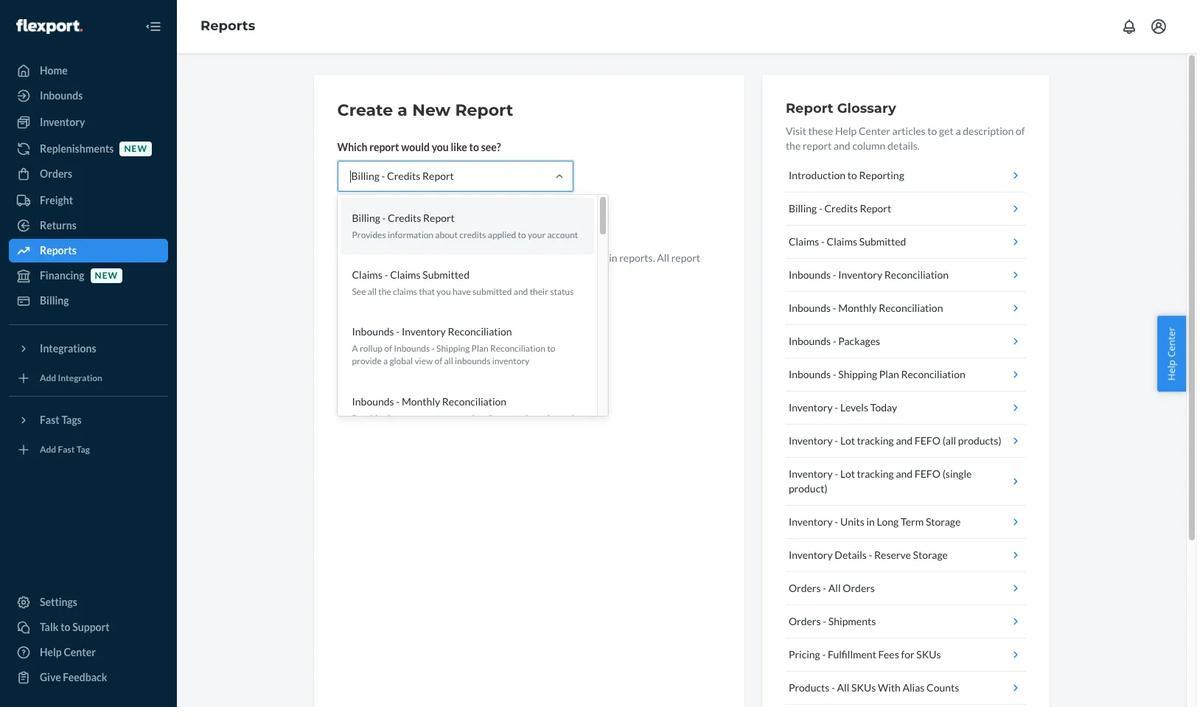 Task type: vqa. For each thing, say whether or not it's contained in the screenshot.
text field
no



Task type: locate. For each thing, give the bounding box(es) containing it.
the left claims
[[379, 286, 391, 297]]

and left column
[[834, 139, 851, 152]]

0 horizontal spatial monthly
[[402, 395, 440, 407]]

help center link
[[9, 641, 168, 664]]

a left the new
[[398, 100, 408, 120]]

plan up inbounds
[[472, 343, 489, 354]]

fefo for (single
[[915, 468, 941, 480]]

month
[[552, 413, 577, 424]]

you left like
[[432, 141, 449, 153]]

fefo left (all
[[915, 434, 941, 447]]

inbounds for inbounds - packages
[[789, 335, 831, 347]]

articles
[[893, 125, 926, 137]]

- right products
[[832, 681, 835, 694]]

credits up up at the top left
[[388, 212, 421, 224]]

information
[[388, 229, 434, 240], [486, 251, 540, 264]]

credits inside button
[[825, 202, 858, 215]]

- up inbounds - packages
[[833, 302, 837, 314]]

fields
[[360, 266, 384, 279]]

inventory right inbounds
[[492, 356, 530, 367]]

billing down financing
[[40, 294, 69, 307]]

1 vertical spatial monthly
[[402, 395, 440, 407]]

credits down "introduction to reporting"
[[825, 202, 858, 215]]

and down inventory - lot tracking and fefo (all products) button
[[896, 468, 913, 480]]

plan inside 'inbounds - inventory reconciliation a rollup of inbounds - shipping plan reconciliation to provide a global view of all inbounds inventory'
[[472, 343, 489, 354]]

1 horizontal spatial in
[[609, 251, 618, 264]]

0 horizontal spatial a
[[383, 356, 388, 367]]

inbounds inside inbounds - monthly reconciliation button
[[789, 302, 831, 314]]

inbounds - monthly reconciliation
[[789, 302, 944, 314]]

report inside button
[[384, 218, 414, 230]]

0 horizontal spatial skus
[[852, 681, 876, 694]]

0 horizontal spatial new
[[95, 270, 118, 281]]

submitted up inbounds - inventory reconciliation
[[860, 235, 907, 248]]

provides for inbounds
[[352, 413, 386, 424]]

you right the that
[[437, 286, 451, 297]]

0 horizontal spatial of
[[384, 343, 392, 354]]

all
[[657, 251, 670, 264], [829, 582, 841, 594], [837, 681, 850, 694]]

create inside create report button
[[350, 218, 382, 230]]

- inside button
[[823, 582, 827, 594]]

0 vertical spatial skus
[[917, 648, 941, 661]]

billing - credits report provides information about credits applied to your account
[[352, 212, 578, 240]]

time
[[337, 266, 358, 279]]

0 vertical spatial submitted
[[860, 235, 907, 248]]

billing inside billing - credits report provides information about credits applied to your account
[[352, 212, 380, 224]]

tracking inside inventory - lot tracking and fefo (single product)
[[857, 468, 894, 480]]

add fast tag link
[[9, 438, 168, 462]]

inventory left levels
[[789, 401, 833, 414]]

submitted
[[473, 286, 512, 297]]

1 horizontal spatial skus
[[917, 648, 941, 661]]

create
[[337, 100, 393, 120], [350, 218, 382, 230]]

would
[[401, 141, 430, 153]]

fast left tag
[[58, 444, 75, 455]]

and
[[834, 139, 851, 152], [514, 286, 528, 297], [896, 434, 913, 447], [896, 468, 913, 480]]

inventory down inventory - levels today
[[789, 434, 833, 447]]

inventory up product)
[[789, 468, 833, 480]]

add
[[40, 373, 56, 384], [40, 444, 56, 455]]

0 vertical spatial tracking
[[857, 434, 894, 447]]

of right view
[[435, 356, 443, 367]]

claims down introduction
[[789, 235, 820, 248]]

center
[[859, 125, 891, 137], [1165, 327, 1179, 357], [64, 646, 96, 659]]

to down the status
[[547, 343, 556, 354]]

and left their
[[514, 286, 528, 297]]

fefo for (all
[[915, 434, 941, 447]]

0 vertical spatial inventory
[[492, 356, 530, 367]]

billing down which
[[351, 170, 380, 182]]

inbounds up rollup
[[352, 325, 394, 338]]

information up (utc).
[[486, 251, 540, 264]]

flexport logo image
[[16, 19, 82, 34]]

1 vertical spatial help
[[1165, 360, 1179, 380]]

information up 2 on the top left
[[388, 229, 434, 240]]

reconciliation inside inbounds - monthly reconciliation button
[[879, 302, 944, 314]]

billing
[[351, 170, 380, 182], [789, 202, 817, 215], [352, 212, 380, 224], [40, 294, 69, 307]]

information inside billing - credits report provides information about credits applied to your account
[[388, 229, 434, 240]]

1 horizontal spatial center
[[859, 125, 891, 137]]

claims
[[393, 286, 417, 297]]

orders for orders - shipments
[[789, 615, 821, 628]]

2 vertical spatial new
[[95, 270, 118, 281]]

submitted inside claims - claims submitted see all the claims that you have submitted and their status
[[423, 269, 470, 281]]

report left would
[[370, 141, 399, 153]]

talk
[[40, 621, 59, 633]]

support
[[72, 621, 110, 633]]

1 vertical spatial in
[[403, 266, 411, 279]]

0 vertical spatial monthly
[[839, 302, 877, 314]]

2 vertical spatial all
[[837, 681, 850, 694]]

billing up may
[[352, 212, 380, 224]]

fast inside dropdown button
[[40, 414, 60, 426]]

submitted for claims - claims submitted
[[860, 235, 907, 248]]

2 add from the top
[[40, 444, 56, 455]]

plan
[[472, 343, 489, 354], [880, 368, 900, 381]]

a inside visit these help center articles to get a description of the report and column details.
[[956, 125, 961, 137]]

tracking down today
[[857, 434, 894, 447]]

all right 'see' at the top left
[[368, 286, 377, 297]]

claims up claims
[[390, 269, 421, 281]]

2 fefo from the top
[[915, 468, 941, 480]]

1 vertical spatial billing - credits report
[[789, 202, 892, 215]]

inventory - lot tracking and fefo (single product) button
[[786, 458, 1026, 506]]

- down global
[[396, 395, 400, 407]]

new up time
[[465, 251, 484, 264]]

all right products
[[837, 681, 850, 694]]

1 vertical spatial information
[[486, 251, 540, 264]]

0 vertical spatial create
[[337, 100, 393, 120]]

- down inbounds - packages
[[833, 368, 837, 381]]

submitted
[[860, 235, 907, 248], [423, 269, 470, 281]]

in right are
[[403, 266, 411, 279]]

inbounds inside inbounds link
[[40, 89, 83, 102]]

help inside visit these help center articles to get a description of the report and column details.
[[836, 125, 857, 137]]

orders up freight in the left top of the page
[[40, 167, 72, 180]]

reconciliation inside inbounds - monthly reconciliation provides inventory movement data for any selected month
[[442, 395, 507, 407]]

0 vertical spatial all
[[368, 286, 377, 297]]

0 vertical spatial new
[[124, 143, 147, 154]]

1 provides from the top
[[352, 229, 386, 240]]

1 horizontal spatial monthly
[[839, 302, 877, 314]]

orders
[[40, 167, 72, 180], [789, 582, 821, 594], [843, 582, 875, 594], [789, 615, 821, 628]]

about
[[435, 229, 458, 240]]

1 vertical spatial shipping
[[839, 368, 878, 381]]

help center inside "button"
[[1165, 327, 1179, 380]]

submitted for claims - claims submitted see all the claims that you have submitted and their status
[[423, 269, 470, 281]]

0 horizontal spatial information
[[388, 229, 434, 240]]

2 horizontal spatial for
[[901, 648, 915, 661]]

inventory inside inbounds - monthly reconciliation provides inventory movement data for any selected month
[[388, 413, 425, 424]]

all inside it may take up to 2 hours for new information to be reflected in reports. all report time fields are in universal time (utc).
[[657, 251, 670, 264]]

of right rollup
[[384, 343, 392, 354]]

- right fields
[[385, 269, 388, 281]]

report inside the billing - credits report button
[[860, 202, 892, 215]]

0 horizontal spatial reports link
[[9, 239, 168, 263]]

inbounds inside inbounds - monthly reconciliation provides inventory movement data for any selected month
[[352, 395, 394, 407]]

provides inside inbounds - monthly reconciliation provides inventory movement data for any selected month
[[352, 413, 386, 424]]

in left long
[[867, 515, 875, 528]]

0 vertical spatial help
[[836, 125, 857, 137]]

0 horizontal spatial in
[[403, 266, 411, 279]]

a inside 'inbounds - inventory reconciliation a rollup of inbounds - shipping plan reconciliation to provide a global view of all inbounds inventory'
[[383, 356, 388, 367]]

create up which
[[337, 100, 393, 120]]

inbounds
[[40, 89, 83, 102], [789, 268, 831, 281], [789, 302, 831, 314], [352, 325, 394, 338], [789, 335, 831, 347], [394, 343, 430, 354], [789, 368, 831, 381], [352, 395, 394, 407]]

inventory left movement
[[388, 413, 425, 424]]

orders up shipments
[[843, 582, 875, 594]]

2 vertical spatial in
[[867, 515, 875, 528]]

inventory for inventory
[[40, 116, 85, 128]]

1 horizontal spatial information
[[486, 251, 540, 264]]

plan inside button
[[880, 368, 900, 381]]

their
[[530, 286, 549, 297]]

inbounds down home
[[40, 89, 83, 102]]

billing - credits report button
[[786, 192, 1026, 226]]

0 vertical spatial of
[[1016, 125, 1025, 137]]

with
[[878, 681, 901, 694]]

storage right reserve
[[913, 549, 948, 561]]

skus up the counts
[[917, 648, 941, 661]]

a right get
[[956, 125, 961, 137]]

report inside it may take up to 2 hours for new information to be reflected in reports. all report time fields are in universal time (utc).
[[672, 251, 701, 264]]

orders - shipments
[[789, 615, 876, 628]]

0 horizontal spatial the
[[379, 286, 391, 297]]

orders up pricing at the bottom of the page
[[789, 615, 821, 628]]

storage right term on the right of the page
[[926, 515, 961, 528]]

levels
[[841, 401, 869, 414]]

open notifications image
[[1121, 18, 1139, 35]]

1 vertical spatial for
[[489, 413, 500, 424]]

to left get
[[928, 125, 938, 137]]

be
[[553, 251, 564, 264]]

2 horizontal spatial help
[[1165, 360, 1179, 380]]

0 vertical spatial in
[[609, 251, 618, 264]]

report down which report would you like to see?
[[423, 170, 454, 182]]

- down claims - claims submitted
[[833, 268, 837, 281]]

- left packages
[[833, 335, 837, 347]]

fefo inside inventory - lot tracking and fefo (single product)
[[915, 468, 941, 480]]

- down introduction
[[819, 202, 823, 215]]

0 vertical spatial reports
[[201, 18, 255, 34]]

tracking for (all
[[857, 434, 894, 447]]

0 horizontal spatial help center
[[40, 646, 96, 659]]

of
[[1016, 125, 1025, 137], [384, 343, 392, 354], [435, 356, 443, 367]]

provides down provide
[[352, 413, 386, 424]]

for right fees
[[901, 648, 915, 661]]

- down which report would you like to see?
[[382, 170, 385, 182]]

0 vertical spatial all
[[657, 251, 670, 264]]

- inside inventory - lot tracking and fefo (single product)
[[835, 468, 839, 480]]

inbounds down inbounds - packages
[[789, 368, 831, 381]]

a left global
[[383, 356, 388, 367]]

reconciliation inside 'inbounds - inventory reconciliation' 'button'
[[885, 268, 949, 281]]

fefo left (single
[[915, 468, 941, 480]]

inbounds left packages
[[789, 335, 831, 347]]

2 provides from the top
[[352, 413, 386, 424]]

claims - claims submitted
[[789, 235, 907, 248]]

the
[[786, 139, 801, 152], [379, 286, 391, 297]]

tracking for (single
[[857, 468, 894, 480]]

0 horizontal spatial plan
[[472, 343, 489, 354]]

inventory
[[40, 116, 85, 128], [839, 268, 883, 281], [402, 325, 446, 338], [789, 401, 833, 414], [789, 434, 833, 447], [789, 468, 833, 480], [789, 515, 833, 528], [789, 549, 833, 561]]

center inside "button"
[[1165, 327, 1179, 357]]

inventory for inventory details - reserve storage
[[789, 549, 833, 561]]

monthly inside button
[[839, 302, 877, 314]]

orders - all orders button
[[786, 572, 1026, 605]]

- up orders - shipments
[[823, 582, 827, 594]]

submitted down "hours"
[[423, 269, 470, 281]]

monthly inside inbounds - monthly reconciliation provides inventory movement data for any selected month
[[402, 395, 440, 407]]

skus
[[917, 648, 941, 661], [852, 681, 876, 694]]

0 vertical spatial plan
[[472, 343, 489, 354]]

1 vertical spatial create
[[350, 218, 382, 230]]

0 vertical spatial provides
[[352, 229, 386, 240]]

provides for billing
[[352, 229, 386, 240]]

0 vertical spatial help center
[[1165, 327, 1179, 380]]

products - all skus with alias counts
[[789, 681, 960, 694]]

the inside visit these help center articles to get a description of the report and column details.
[[786, 139, 801, 152]]

inbounds inside inbounds - shipping plan reconciliation button
[[789, 368, 831, 381]]

1 horizontal spatial billing - credits report
[[789, 202, 892, 215]]

- up view
[[432, 343, 435, 354]]

to inside 'inbounds - inventory reconciliation a rollup of inbounds - shipping plan reconciliation to provide a global view of all inbounds inventory'
[[547, 343, 556, 354]]

2 horizontal spatial of
[[1016, 125, 1025, 137]]

0 vertical spatial add
[[40, 373, 56, 384]]

2 vertical spatial of
[[435, 356, 443, 367]]

report right reports.
[[672, 251, 701, 264]]

new for replenishments
[[124, 143, 147, 154]]

0 vertical spatial fast
[[40, 414, 60, 426]]

1 vertical spatial add
[[40, 444, 56, 455]]

help inside "button"
[[1165, 360, 1179, 380]]

1 vertical spatial skus
[[852, 681, 876, 694]]

applied
[[488, 229, 516, 240]]

1 horizontal spatial help center
[[1165, 327, 1179, 380]]

0 vertical spatial a
[[398, 100, 408, 120]]

inbounds down claims - claims submitted
[[789, 268, 831, 281]]

lot up units
[[841, 468, 855, 480]]

1 lot from the top
[[841, 434, 855, 447]]

reserve
[[875, 549, 911, 561]]

provides up the take
[[352, 229, 386, 240]]

and inside visit these help center articles to get a description of the report and column details.
[[834, 139, 851, 152]]

provides inside billing - credits report provides information about credits applied to your account
[[352, 229, 386, 240]]

billing - credits report inside button
[[789, 202, 892, 215]]

report down reporting
[[860, 202, 892, 215]]

1 fefo from the top
[[915, 434, 941, 447]]

returns link
[[9, 214, 168, 237]]

1 horizontal spatial reports link
[[201, 18, 255, 34]]

2 horizontal spatial new
[[465, 251, 484, 264]]

all
[[368, 286, 377, 297], [444, 356, 453, 367]]

monthly up packages
[[839, 302, 877, 314]]

1 horizontal spatial help
[[836, 125, 857, 137]]

all inside button
[[837, 681, 850, 694]]

inventory details - reserve storage
[[789, 549, 948, 561]]

report down these
[[803, 139, 832, 152]]

of right description
[[1016, 125, 1025, 137]]

1 horizontal spatial submitted
[[860, 235, 907, 248]]

inventory up orders - all orders
[[789, 549, 833, 561]]

- inside button
[[833, 335, 837, 347]]

shipping up inbounds
[[437, 343, 470, 354]]

1 vertical spatial help center
[[40, 646, 96, 659]]

add for add integration
[[40, 373, 56, 384]]

inventory up replenishments
[[40, 116, 85, 128]]

billing down introduction
[[789, 202, 817, 215]]

1 vertical spatial all
[[444, 356, 453, 367]]

pricing
[[789, 648, 821, 661]]

inbounds inside 'inbounds - inventory reconciliation' 'button'
[[789, 268, 831, 281]]

1 vertical spatial tracking
[[857, 468, 894, 480]]

inbounds inside inbounds - packages button
[[789, 335, 831, 347]]

new up billing link
[[95, 270, 118, 281]]

to left 'your'
[[518, 229, 526, 240]]

monthly for inbounds - monthly reconciliation
[[839, 302, 877, 314]]

1 vertical spatial new
[[465, 251, 484, 264]]

1 tracking from the top
[[857, 434, 894, 447]]

- inside inbounds - monthly reconciliation provides inventory movement data for any selected month
[[396, 395, 400, 407]]

inbounds link
[[9, 84, 168, 108]]

0 vertical spatial for
[[450, 251, 463, 264]]

all right reports.
[[657, 251, 670, 264]]

- up inventory - units in long term storage
[[835, 468, 839, 480]]

for left any
[[489, 413, 500, 424]]

1 vertical spatial the
[[379, 286, 391, 297]]

1 vertical spatial submitted
[[423, 269, 470, 281]]

shipping
[[437, 343, 470, 354], [839, 368, 878, 381]]

shipments
[[829, 615, 876, 628]]

2 tracking from the top
[[857, 468, 894, 480]]

report up up at the top left
[[384, 218, 414, 230]]

0 vertical spatial billing - credits report
[[351, 170, 454, 182]]

help
[[836, 125, 857, 137], [1165, 360, 1179, 380], [40, 646, 62, 659]]

report up about
[[423, 212, 455, 224]]

submitted inside button
[[860, 235, 907, 248]]

information inside it may take up to 2 hours for new information to be reflected in reports. all report time fields are in universal time (utc).
[[486, 251, 540, 264]]

1 vertical spatial a
[[956, 125, 961, 137]]

fast left tags
[[40, 414, 60, 426]]

0 vertical spatial lot
[[841, 434, 855, 447]]

1 horizontal spatial inventory
[[492, 356, 530, 367]]

for
[[450, 251, 463, 264], [489, 413, 500, 424], [901, 648, 915, 661]]

create a new report
[[337, 100, 514, 120]]

1 vertical spatial provides
[[352, 413, 386, 424]]

orders - all orders
[[789, 582, 875, 594]]

reporting
[[860, 169, 905, 181]]

inbounds for inbounds - inventory reconciliation a rollup of inbounds - shipping plan reconciliation to provide a global view of all inbounds inventory
[[352, 325, 394, 338]]

2 horizontal spatial a
[[956, 125, 961, 137]]

glossary
[[837, 100, 897, 117]]

1 vertical spatial center
[[1165, 327, 1179, 357]]

home
[[40, 64, 68, 77]]

0 horizontal spatial all
[[368, 286, 377, 297]]

inventory details - reserve storage button
[[786, 539, 1026, 572]]

1 add from the top
[[40, 373, 56, 384]]

create up may
[[350, 218, 382, 230]]

2 vertical spatial a
[[383, 356, 388, 367]]

1 horizontal spatial a
[[398, 100, 408, 120]]

to left 2 on the top left
[[402, 251, 412, 264]]

inbounds - inventory reconciliation a rollup of inbounds - shipping plan reconciliation to provide a global view of all inbounds inventory
[[352, 325, 556, 367]]

products
[[789, 681, 830, 694]]

1 vertical spatial you
[[437, 286, 451, 297]]

inbounds for inbounds - monthly reconciliation
[[789, 302, 831, 314]]

0 vertical spatial the
[[786, 139, 801, 152]]

inventory inside inventory - lot tracking and fefo (single product)
[[789, 468, 833, 480]]

1 vertical spatial plan
[[880, 368, 900, 381]]

inventory inside 'inbounds - inventory reconciliation a rollup of inbounds - shipping plan reconciliation to provide a global view of all inbounds inventory'
[[492, 356, 530, 367]]

lot inside inventory - lot tracking and fefo (single product)
[[841, 468, 855, 480]]

lot down inventory - levels today
[[841, 434, 855, 447]]

shipping inside 'inbounds - inventory reconciliation a rollup of inbounds - shipping plan reconciliation to provide a global view of all inbounds inventory'
[[437, 343, 470, 354]]

and down inventory - levels today 'button'
[[896, 434, 913, 447]]

0 vertical spatial information
[[388, 229, 434, 240]]

1 vertical spatial fefo
[[915, 468, 941, 480]]

2 vertical spatial for
[[901, 648, 915, 661]]

0 horizontal spatial shipping
[[437, 343, 470, 354]]

billing inside button
[[789, 202, 817, 215]]

all inside button
[[829, 582, 841, 594]]

a
[[398, 100, 408, 120], [956, 125, 961, 137], [383, 356, 388, 367]]

2 vertical spatial help
[[40, 646, 62, 659]]

0 horizontal spatial center
[[64, 646, 96, 659]]

- left levels
[[835, 401, 839, 414]]

1 horizontal spatial all
[[444, 356, 453, 367]]

0 horizontal spatial submitted
[[423, 269, 470, 281]]

report inside billing - credits report provides information about credits applied to your account
[[423, 212, 455, 224]]

universal
[[413, 266, 456, 279]]

monthly for inbounds - monthly reconciliation provides inventory movement data for any selected month
[[402, 395, 440, 407]]

reconciliation
[[885, 268, 949, 281], [879, 302, 944, 314], [448, 325, 512, 338], [490, 343, 546, 354], [902, 368, 966, 381], [442, 395, 507, 407]]

skus left with
[[852, 681, 876, 694]]

reports link
[[201, 18, 255, 34], [9, 239, 168, 263]]

2 lot from the top
[[841, 468, 855, 480]]

create report
[[350, 218, 414, 230]]

orders inside button
[[789, 615, 821, 628]]

0 horizontal spatial for
[[450, 251, 463, 264]]

plan up today
[[880, 368, 900, 381]]

1 horizontal spatial for
[[489, 413, 500, 424]]

all up orders - shipments
[[829, 582, 841, 594]]

0 vertical spatial shipping
[[437, 343, 470, 354]]



Task type: describe. For each thing, give the bounding box(es) containing it.
add for add fast tag
[[40, 444, 56, 455]]

report up see?
[[455, 100, 514, 120]]

all for orders
[[829, 582, 841, 594]]

create for create report
[[350, 218, 382, 230]]

rollup
[[360, 343, 383, 354]]

to left 'be'
[[542, 251, 551, 264]]

claims up inbounds - inventory reconciliation
[[827, 235, 858, 248]]

credits inside billing - credits report provides information about credits applied to your account
[[388, 212, 421, 224]]

new
[[412, 100, 451, 120]]

for inside button
[[901, 648, 915, 661]]

billing link
[[9, 289, 168, 313]]

which report would you like to see?
[[337, 141, 501, 153]]

- inside billing - credits report provides information about credits applied to your account
[[382, 212, 386, 224]]

product)
[[789, 482, 828, 495]]

fast tags button
[[9, 409, 168, 432]]

inventory - units in long term storage button
[[786, 506, 1026, 539]]

give
[[40, 671, 61, 684]]

long
[[877, 515, 899, 528]]

close navigation image
[[145, 18, 162, 35]]

freight
[[40, 194, 73, 206]]

inventory - lot tracking and fefo (all products) button
[[786, 425, 1026, 458]]

inventory up inbounds - monthly reconciliation
[[839, 268, 883, 281]]

to left reporting
[[848, 169, 858, 181]]

0 vertical spatial reports link
[[201, 18, 255, 34]]

introduction to reporting
[[789, 169, 905, 181]]

to right like
[[469, 141, 479, 153]]

0 horizontal spatial reports
[[40, 244, 77, 257]]

1 vertical spatial reports link
[[9, 239, 168, 263]]

claims - claims submitted see all the claims that you have submitted and their status
[[352, 269, 574, 297]]

reconciliation for inbounds - inventory reconciliation
[[885, 268, 949, 281]]

freight link
[[9, 189, 168, 212]]

shipping inside button
[[839, 368, 878, 381]]

visit
[[786, 125, 807, 137]]

up
[[389, 251, 400, 264]]

like
[[451, 141, 467, 153]]

- inside claims - claims submitted see all the claims that you have submitted and their status
[[385, 269, 388, 281]]

view
[[415, 356, 433, 367]]

inbounds - packages
[[789, 335, 881, 347]]

inbounds
[[455, 356, 491, 367]]

integration
[[58, 373, 102, 384]]

give feedback button
[[9, 666, 168, 690]]

the inside claims - claims submitted see all the claims that you have submitted and their status
[[379, 286, 391, 297]]

0 vertical spatial storage
[[926, 515, 961, 528]]

you inside claims - claims submitted see all the claims that you have submitted and their status
[[437, 286, 451, 297]]

replenishments
[[40, 142, 114, 155]]

orders link
[[9, 162, 168, 186]]

create report button
[[337, 209, 427, 239]]

description
[[963, 125, 1014, 137]]

talk to support button
[[9, 616, 168, 639]]

- down inventory - levels today
[[835, 434, 839, 447]]

inbounds - inventory reconciliation button
[[786, 259, 1026, 292]]

returns
[[40, 219, 77, 232]]

inbounds - shipping plan reconciliation
[[789, 368, 966, 381]]

report up these
[[786, 100, 834, 117]]

details
[[835, 549, 867, 561]]

all inside claims - claims submitted see all the claims that you have submitted and their status
[[368, 286, 377, 297]]

reconciliation inside inbounds - shipping plan reconciliation button
[[902, 368, 966, 381]]

your
[[528, 229, 546, 240]]

fees
[[879, 648, 899, 661]]

inventory for inventory - lot tracking and fefo (all products)
[[789, 434, 833, 447]]

financing
[[40, 269, 84, 282]]

- up global
[[396, 325, 400, 338]]

global
[[390, 356, 413, 367]]

today
[[871, 401, 898, 414]]

(single
[[943, 468, 972, 480]]

home link
[[9, 59, 168, 83]]

lot for inventory - lot tracking and fefo (single product)
[[841, 468, 855, 480]]

to right talk
[[61, 621, 70, 633]]

0 vertical spatial you
[[432, 141, 449, 153]]

inventory for inventory - units in long term storage
[[789, 515, 833, 528]]

1 horizontal spatial of
[[435, 356, 443, 367]]

tag
[[76, 444, 90, 455]]

give feedback
[[40, 671, 107, 684]]

orders for orders
[[40, 167, 72, 180]]

inventory for inventory - lot tracking and fefo (single product)
[[789, 468, 833, 480]]

of inside visit these help center articles to get a description of the report and column details.
[[1016, 125, 1025, 137]]

1 vertical spatial storage
[[913, 549, 948, 561]]

that
[[419, 286, 435, 297]]

inventory for inventory - levels today
[[789, 401, 833, 414]]

(utc).
[[483, 266, 511, 279]]

credits down would
[[387, 170, 421, 182]]

take
[[367, 251, 387, 264]]

these
[[809, 125, 834, 137]]

1 vertical spatial fast
[[58, 444, 75, 455]]

any
[[502, 413, 516, 424]]

and inside inventory - lot tracking and fefo (single product)
[[896, 468, 913, 480]]

inbounds - shipping plan reconciliation button
[[786, 358, 1026, 392]]

- left shipments
[[823, 615, 827, 628]]

inbounds - monthly reconciliation button
[[786, 292, 1026, 325]]

have
[[453, 286, 471, 297]]

2
[[414, 251, 420, 264]]

and inside claims - claims submitted see all the claims that you have submitted and their status
[[514, 286, 528, 297]]

counts
[[927, 681, 960, 694]]

inventory - lot tracking and fefo (single product)
[[789, 468, 972, 495]]

2 vertical spatial center
[[64, 646, 96, 659]]

pricing - fulfillment fees for skus
[[789, 648, 941, 661]]

inventory - levels today
[[789, 401, 898, 414]]

inbounds - monthly reconciliation provides inventory movement data for any selected month
[[352, 395, 577, 424]]

get
[[940, 125, 954, 137]]

inventory link
[[9, 111, 168, 134]]

- right pricing at the bottom of the page
[[823, 648, 826, 661]]

reconciliation for inbounds - inventory reconciliation a rollup of inbounds - shipping plan reconciliation to provide a global view of all inbounds inventory
[[448, 325, 512, 338]]

provide
[[352, 356, 382, 367]]

in inside button
[[867, 515, 875, 528]]

credits
[[460, 229, 486, 240]]

add integration link
[[9, 367, 168, 390]]

inbounds - packages button
[[786, 325, 1026, 358]]

it
[[337, 251, 344, 264]]

reconciliation for inbounds - monthly reconciliation provides inventory movement data for any selected month
[[442, 395, 507, 407]]

- right details
[[869, 549, 873, 561]]

pricing - fulfillment fees for skus button
[[786, 639, 1026, 672]]

visit these help center articles to get a description of the report and column details.
[[786, 125, 1025, 152]]

0 horizontal spatial billing - credits report
[[351, 170, 454, 182]]

inbounds up global
[[394, 343, 430, 354]]

reflected
[[566, 251, 607, 264]]

inbounds for inbounds - shipping plan reconciliation
[[789, 368, 831, 381]]

new for financing
[[95, 270, 118, 281]]

all for products
[[837, 681, 850, 694]]

0 horizontal spatial help
[[40, 646, 62, 659]]

- up inbounds - inventory reconciliation
[[822, 235, 825, 248]]

all inside 'inbounds - inventory reconciliation a rollup of inbounds - shipping plan reconciliation to provide a global view of all inbounds inventory'
[[444, 356, 453, 367]]

to inside visit these help center articles to get a description of the report and column details.
[[928, 125, 938, 137]]

introduction
[[789, 169, 846, 181]]

status
[[550, 286, 574, 297]]

for inside inbounds - monthly reconciliation provides inventory movement data for any selected month
[[489, 413, 500, 424]]

time
[[458, 266, 481, 279]]

new inside it may take up to 2 hours for new information to be reflected in reports. all report time fields are in universal time (utc).
[[465, 251, 484, 264]]

inbounds for inbounds
[[40, 89, 83, 102]]

for inside it may take up to 2 hours for new information to be reflected in reports. all report time fields are in universal time (utc).
[[450, 251, 463, 264]]

claims up 'see' at the top left
[[352, 269, 383, 281]]

integrations button
[[9, 337, 168, 361]]

which
[[337, 141, 368, 153]]

packages
[[839, 335, 881, 347]]

to inside billing - credits report provides information about credits applied to your account
[[518, 229, 526, 240]]

center inside visit these help center articles to get a description of the report and column details.
[[859, 125, 891, 137]]

column
[[853, 139, 886, 152]]

units
[[841, 515, 865, 528]]

fast tags
[[40, 414, 82, 426]]

lot for inventory - lot tracking and fefo (all products)
[[841, 434, 855, 447]]

inbounds for inbounds - inventory reconciliation
[[789, 268, 831, 281]]

settings link
[[9, 591, 168, 614]]

add fast tag
[[40, 444, 90, 455]]

a
[[352, 343, 358, 354]]

1 vertical spatial of
[[384, 343, 392, 354]]

1 horizontal spatial reports
[[201, 18, 255, 34]]

term
[[901, 515, 924, 528]]

inventory inside 'inbounds - inventory reconciliation a rollup of inbounds - shipping plan reconciliation to provide a global view of all inbounds inventory'
[[402, 325, 446, 338]]

inbounds for inbounds - monthly reconciliation provides inventory movement data for any selected month
[[352, 395, 394, 407]]

introduction to reporting button
[[786, 159, 1026, 192]]

(all
[[943, 434, 957, 447]]

create for create a new report
[[337, 100, 393, 120]]

reconciliation for inbounds - monthly reconciliation
[[879, 302, 944, 314]]

orders for orders - all orders
[[789, 582, 821, 594]]

open account menu image
[[1150, 18, 1168, 35]]

products)
[[959, 434, 1002, 447]]

data
[[470, 413, 487, 424]]

report inside visit these help center articles to get a description of the report and column details.
[[803, 139, 832, 152]]

are
[[386, 266, 401, 279]]

- left units
[[835, 515, 839, 528]]



